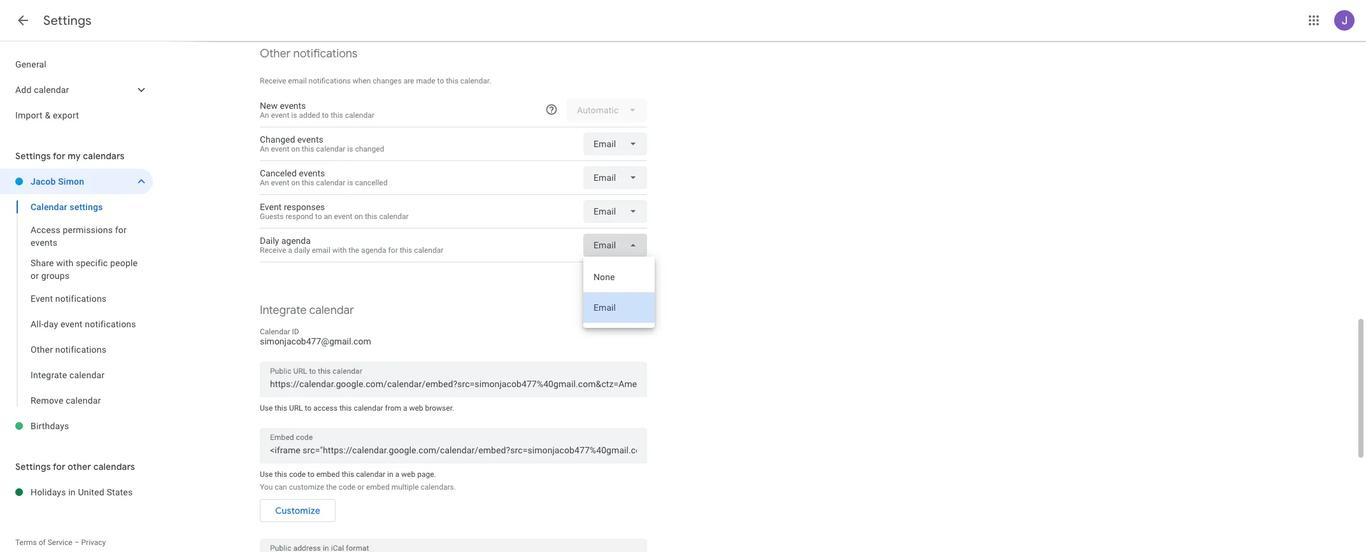 Task type: vqa. For each thing, say whether or not it's contained in the screenshot.
a to the left
yes



Task type: locate. For each thing, give the bounding box(es) containing it.
0 horizontal spatial other
[[31, 345, 53, 355]]

access permissions for events
[[31, 225, 127, 248]]

to inside new events an event is added to this calendar
[[322, 111, 329, 120]]

to
[[437, 76, 444, 85], [322, 111, 329, 120], [315, 212, 322, 221], [305, 404, 312, 413], [308, 470, 314, 479]]

0 horizontal spatial integrate calendar
[[31, 370, 105, 380]]

notifications down all-day event notifications
[[55, 345, 106, 355]]

0 horizontal spatial in
[[68, 487, 76, 497]]

the down event responses guests respond to an event on this calendar
[[349, 246, 359, 255]]

option
[[583, 262, 655, 292], [583, 292, 655, 323]]

with inside share with specific people or groups
[[56, 258, 73, 268]]

0 vertical spatial or
[[31, 271, 39, 281]]

1 horizontal spatial integrate calendar
[[260, 303, 354, 318]]

event for event notifications
[[31, 294, 53, 304]]

is inside canceled events an event on this calendar is cancelled
[[347, 178, 353, 187]]

0 vertical spatial calendars
[[83, 150, 125, 162]]

2 vertical spatial settings
[[15, 461, 51, 473]]

added
[[299, 111, 320, 120]]

web
[[409, 404, 423, 413], [401, 470, 415, 479]]

1 horizontal spatial event
[[260, 202, 282, 212]]

1 horizontal spatial email
[[312, 246, 330, 255]]

1 vertical spatial integrate
[[31, 370, 67, 380]]

web for page.
[[401, 470, 415, 479]]

1 vertical spatial calendars
[[93, 461, 135, 473]]

holidays in united states link
[[31, 480, 153, 505]]

1 vertical spatial web
[[401, 470, 415, 479]]

other
[[260, 46, 291, 61], [31, 345, 53, 355]]

on up daily agenda receive a daily email with the agenda for this calendar
[[354, 212, 363, 221]]

web for browser.
[[409, 404, 423, 413]]

event inside event responses guests respond to an event on this calendar
[[260, 202, 282, 212]]

0 vertical spatial with
[[332, 246, 347, 255]]

on up responses on the left top of the page
[[291, 178, 300, 187]]

2 vertical spatial a
[[395, 470, 399, 479]]

this
[[446, 76, 458, 85], [331, 111, 343, 120], [302, 145, 314, 153], [302, 178, 314, 187], [365, 212, 377, 221], [400, 246, 412, 255], [275, 404, 287, 413], [339, 404, 352, 413], [275, 470, 287, 479], [342, 470, 354, 479]]

can
[[275, 483, 287, 492]]

email up new events an event is added to this calendar
[[288, 76, 307, 85]]

integrate calendar
[[260, 303, 354, 318], [31, 370, 105, 380]]

a up multiple
[[395, 470, 399, 479]]

settings for settings for my calendars
[[15, 150, 51, 162]]

0 horizontal spatial event
[[31, 294, 53, 304]]

1 horizontal spatial or
[[357, 483, 364, 492]]

agenda down event responses guests respond to an event on this calendar
[[361, 246, 386, 255]]

2 vertical spatial an
[[260, 178, 269, 187]]

use left url
[[260, 404, 273, 413]]

an inside canceled events an event on this calendar is cancelled
[[260, 178, 269, 187]]

events right new
[[280, 101, 306, 111]]

event for changed
[[271, 145, 289, 153]]

1 horizontal spatial in
[[387, 470, 393, 479]]

events for changed events
[[297, 134, 323, 145]]

1 vertical spatial on
[[291, 178, 300, 187]]

notifications down event notifications
[[85, 319, 136, 329]]

or
[[31, 271, 39, 281], [357, 483, 364, 492]]

settings
[[43, 13, 92, 29], [15, 150, 51, 162], [15, 461, 51, 473]]

2 an from the top
[[260, 145, 269, 153]]

to right url
[[305, 404, 312, 413]]

respond
[[286, 212, 313, 221]]

embed
[[316, 470, 340, 479], [366, 483, 390, 492]]

events
[[280, 101, 306, 111], [297, 134, 323, 145], [299, 168, 325, 178], [31, 238, 57, 248]]

event up changed
[[271, 111, 289, 120]]

the
[[349, 246, 359, 255], [326, 483, 337, 492]]

0 horizontal spatial calendar
[[31, 202, 67, 212]]

tree containing general
[[0, 52, 153, 128]]

0 vertical spatial on
[[291, 145, 300, 153]]

1 vertical spatial or
[[357, 483, 364, 492]]

web up multiple
[[401, 470, 415, 479]]

other notifications
[[260, 46, 357, 61], [31, 345, 106, 355]]

2 use from the top
[[260, 470, 273, 479]]

event inside new events an event is added to this calendar
[[271, 111, 289, 120]]

event for canceled
[[271, 178, 289, 187]]

1 horizontal spatial other notifications
[[260, 46, 357, 61]]

is for changed events
[[347, 145, 353, 153]]

0 vertical spatial code
[[289, 470, 306, 479]]

1 horizontal spatial with
[[332, 246, 347, 255]]

2 vertical spatial is
[[347, 178, 353, 187]]

event notifications
[[31, 294, 107, 304]]

0 vertical spatial is
[[291, 111, 297, 120]]

event up responses on the left top of the page
[[271, 178, 289, 187]]

calendars right "my"
[[83, 150, 125, 162]]

an inside changed events an event on this calendar is changed
[[260, 145, 269, 153]]

an
[[260, 111, 269, 120], [260, 145, 269, 153], [260, 178, 269, 187]]

a for use this code to embed this calendar in a web page.
[[395, 470, 399, 479]]

event responses guests respond to an event on this calendar
[[260, 202, 409, 221]]

events inside changed events an event on this calendar is changed
[[297, 134, 323, 145]]

customize
[[289, 483, 324, 492]]

1 an from the top
[[260, 111, 269, 120]]

with
[[332, 246, 347, 255], [56, 258, 73, 268]]

event left respond
[[260, 202, 282, 212]]

1 use from the top
[[260, 404, 273, 413]]

is inside changed events an event on this calendar is changed
[[347, 145, 353, 153]]

code down use this code to embed this calendar in a web page.
[[339, 483, 355, 492]]

this inside changed events an event on this calendar is changed
[[302, 145, 314, 153]]

remove calendar
[[31, 396, 101, 406]]

email inside daily agenda receive a daily email with the agenda for this calendar
[[312, 246, 330, 255]]

people
[[110, 258, 138, 268]]

0 vertical spatial web
[[409, 404, 423, 413]]

the down use this code to embed this calendar in a web page.
[[326, 483, 337, 492]]

0 vertical spatial in
[[387, 470, 393, 479]]

receive inside daily agenda receive a daily email with the agenda for this calendar
[[260, 246, 286, 255]]

id
[[292, 327, 299, 336]]

event
[[271, 111, 289, 120], [271, 145, 289, 153], [271, 178, 289, 187], [334, 212, 353, 221], [60, 319, 83, 329]]

integrate up the remove
[[31, 370, 67, 380]]

event up canceled
[[271, 145, 289, 153]]

1 horizontal spatial code
[[339, 483, 355, 492]]

holidays in united states
[[31, 487, 133, 497]]

events for new events
[[280, 101, 306, 111]]

3 an from the top
[[260, 178, 269, 187]]

event
[[260, 202, 282, 212], [31, 294, 53, 304]]

event up 'all-'
[[31, 294, 53, 304]]

events inside new events an event is added to this calendar
[[280, 101, 306, 111]]

calendar left id
[[260, 327, 290, 336]]

other down 'all-'
[[31, 345, 53, 355]]

an up changed
[[260, 111, 269, 120]]

use this url to access this calendar from a web browser.
[[260, 404, 454, 413]]

settings heading
[[43, 13, 92, 29]]

1 option from the top
[[583, 262, 655, 292]]

an up canceled
[[260, 145, 269, 153]]

1 vertical spatial use
[[260, 470, 273, 479]]

web right from
[[409, 404, 423, 413]]

page.
[[417, 470, 436, 479]]

events down access
[[31, 238, 57, 248]]

a inside daily agenda receive a daily email with the agenda for this calendar
[[288, 246, 292, 255]]

import & export
[[15, 110, 79, 120]]

all-day event notifications
[[31, 319, 136, 329]]

0 vertical spatial the
[[349, 246, 359, 255]]

0 vertical spatial use
[[260, 404, 273, 413]]

None field
[[583, 132, 647, 155], [583, 166, 647, 189], [583, 200, 647, 223], [583, 234, 647, 257], [583, 132, 647, 155], [583, 166, 647, 189], [583, 200, 647, 223], [583, 234, 647, 257]]

other up new
[[260, 46, 291, 61]]

with up groups
[[56, 258, 73, 268]]

integrate
[[260, 303, 307, 318], [31, 370, 67, 380]]

on inside canceled events an event on this calendar is cancelled
[[291, 178, 300, 187]]

email right daily
[[312, 246, 330, 255]]

in
[[387, 470, 393, 479], [68, 487, 76, 497]]

united
[[78, 487, 104, 497]]

0 vertical spatial other
[[260, 46, 291, 61]]

browser.
[[425, 404, 454, 413]]

is left cancelled
[[347, 178, 353, 187]]

0 vertical spatial receive
[[260, 76, 286, 85]]

code
[[289, 470, 306, 479], [339, 483, 355, 492]]

on up canceled
[[291, 145, 300, 153]]

terms of service link
[[15, 538, 72, 547]]

event inside changed events an event on this calendar is changed
[[271, 145, 289, 153]]

jacob simon
[[31, 176, 84, 187]]

0 horizontal spatial email
[[288, 76, 307, 85]]

receive left daily
[[260, 246, 286, 255]]

group containing calendar settings
[[0, 194, 153, 413]]

1 horizontal spatial a
[[395, 470, 399, 479]]

integrate calendar up the remove calendar
[[31, 370, 105, 380]]

on for changed
[[291, 145, 300, 153]]

share
[[31, 258, 54, 268]]

to right added
[[322, 111, 329, 120]]

1 vertical spatial is
[[347, 145, 353, 153]]

settings up jacob
[[15, 150, 51, 162]]

the inside daily agenda receive a daily email with the agenda for this calendar
[[349, 246, 359, 255]]

0 horizontal spatial other notifications
[[31, 345, 106, 355]]

0 vertical spatial settings
[[43, 13, 92, 29]]

0 horizontal spatial a
[[288, 246, 292, 255]]

other notifications down all-day event notifications
[[31, 345, 106, 355]]

calendar
[[34, 85, 69, 95], [345, 111, 374, 120], [316, 145, 345, 153], [316, 178, 345, 187], [379, 212, 409, 221], [414, 246, 443, 255], [309, 303, 354, 318], [69, 370, 105, 380], [66, 396, 101, 406], [354, 404, 383, 413], [356, 470, 385, 479]]

settings
[[70, 202, 103, 212]]

settings up the "holidays"
[[15, 461, 51, 473]]

1 vertical spatial settings
[[15, 150, 51, 162]]

or down share
[[31, 271, 39, 281]]

1 vertical spatial code
[[339, 483, 355, 492]]

1 vertical spatial a
[[403, 404, 407, 413]]

2 horizontal spatial a
[[403, 404, 407, 413]]

1 vertical spatial with
[[56, 258, 73, 268]]

responses
[[284, 202, 325, 212]]

a right from
[[403, 404, 407, 413]]

daily
[[260, 236, 279, 246]]

with right daily
[[332, 246, 347, 255]]

event inside canceled events an event on this calendar is cancelled
[[271, 178, 289, 187]]

daily agenda receive a daily email with the agenda for this calendar
[[260, 236, 443, 255]]

1 horizontal spatial calendar
[[260, 327, 290, 336]]

my
[[68, 150, 81, 162]]

calendar inside calendar id simonjacob477@gmail.com
[[260, 327, 290, 336]]

1 horizontal spatial integrate
[[260, 303, 307, 318]]

group
[[0, 194, 153, 413]]

0 horizontal spatial with
[[56, 258, 73, 268]]

0 horizontal spatial or
[[31, 271, 39, 281]]

calendars up states
[[93, 461, 135, 473]]

other inside group
[[31, 345, 53, 355]]

privacy link
[[81, 538, 106, 547]]

1 vertical spatial in
[[68, 487, 76, 497]]

0 vertical spatial embed
[[316, 470, 340, 479]]

1 vertical spatial integrate calendar
[[31, 370, 105, 380]]

on
[[291, 145, 300, 153], [291, 178, 300, 187], [354, 212, 363, 221]]

0 vertical spatial calendar
[[31, 202, 67, 212]]

embed left multiple
[[366, 483, 390, 492]]

tree
[[0, 52, 153, 128]]

or down use this code to embed this calendar in a web page.
[[357, 483, 364, 492]]

in up multiple
[[387, 470, 393, 479]]

1 vertical spatial other
[[31, 345, 53, 355]]

receive
[[260, 76, 286, 85], [260, 246, 286, 255]]

event inside group
[[60, 319, 83, 329]]

events inside canceled events an event on this calendar is cancelled
[[299, 168, 325, 178]]

1 vertical spatial calendar
[[260, 327, 290, 336]]

to up customize
[[308, 470, 314, 479]]

agenda
[[281, 236, 311, 246], [361, 246, 386, 255]]

None text field
[[270, 375, 637, 393]]

0 vertical spatial other notifications
[[260, 46, 357, 61]]

for
[[53, 150, 65, 162], [115, 225, 127, 235], [388, 246, 398, 255], [53, 461, 65, 473]]

code up customize
[[289, 470, 306, 479]]

0 vertical spatial a
[[288, 246, 292, 255]]

export
[[53, 110, 79, 120]]

go back image
[[15, 13, 31, 28]]

0 vertical spatial event
[[260, 202, 282, 212]]

an inside new events an event is added to this calendar
[[260, 111, 269, 120]]

privacy
[[81, 538, 106, 547]]

events down changed events an event on this calendar is changed at the top left of page
[[299, 168, 325, 178]]

event for new
[[271, 111, 289, 120]]

of
[[39, 538, 46, 547]]

jacob
[[31, 176, 56, 187]]

use up you
[[260, 470, 273, 479]]

calendar for calendar id simonjacob477@gmail.com
[[260, 327, 290, 336]]

a for use this url to access this calendar from a web browser.
[[403, 404, 407, 413]]

1 horizontal spatial the
[[349, 246, 359, 255]]

event right an
[[334, 212, 353, 221]]

calendar id simonjacob477@gmail.com
[[260, 327, 371, 346]]

birthdays link
[[31, 413, 153, 439]]

event right day
[[60, 319, 83, 329]]

0 vertical spatial an
[[260, 111, 269, 120]]

you can customize the code or embed multiple calendars.
[[260, 483, 456, 492]]

on inside changed events an event on this calendar is changed
[[291, 145, 300, 153]]

email
[[288, 76, 307, 85], [312, 246, 330, 255]]

integrate up id
[[260, 303, 307, 318]]

embed up customize
[[316, 470, 340, 479]]

holidays in united states tree item
[[0, 480, 153, 505]]

a left daily
[[288, 246, 292, 255]]

calendar up access
[[31, 202, 67, 212]]

is
[[291, 111, 297, 120], [347, 145, 353, 153], [347, 178, 353, 187]]

in left the united
[[68, 487, 76, 497]]

is left added
[[291, 111, 297, 120]]

1 vertical spatial embed
[[366, 483, 390, 492]]

agenda down respond
[[281, 236, 311, 246]]

calendar inside group
[[31, 202, 67, 212]]

1 vertical spatial email
[[312, 246, 330, 255]]

1 vertical spatial an
[[260, 145, 269, 153]]

2 vertical spatial on
[[354, 212, 363, 221]]

simon
[[58, 176, 84, 187]]

receive up new
[[260, 76, 286, 85]]

0 horizontal spatial the
[[326, 483, 337, 492]]

1 vertical spatial event
[[31, 294, 53, 304]]

changed events an event on this calendar is changed
[[260, 134, 384, 153]]

use for use this code to embed this calendar in a web page.
[[260, 470, 273, 479]]

for inside daily agenda receive a daily email with the agenda for this calendar
[[388, 246, 398, 255]]

calendars for settings for my calendars
[[83, 150, 125, 162]]

notifications up when at left top
[[293, 46, 357, 61]]

service
[[48, 538, 72, 547]]

0 vertical spatial integrate
[[260, 303, 307, 318]]

notifications
[[293, 46, 357, 61], [309, 76, 351, 85], [55, 294, 107, 304], [85, 319, 136, 329], [55, 345, 106, 355]]

on inside event responses guests respond to an event on this calendar
[[354, 212, 363, 221]]

integrate inside group
[[31, 370, 67, 380]]

calendar inside daily agenda receive a daily email with the agenda for this calendar
[[414, 246, 443, 255]]

integrate calendar up id
[[260, 303, 354, 318]]

settings for my calendars
[[15, 150, 125, 162]]

1 vertical spatial other notifications
[[31, 345, 106, 355]]

&
[[45, 110, 51, 120]]

is left the changed
[[347, 145, 353, 153]]

1 vertical spatial receive
[[260, 246, 286, 255]]

a
[[288, 246, 292, 255], [403, 404, 407, 413], [395, 470, 399, 479]]

2 receive from the top
[[260, 246, 286, 255]]

events down added
[[297, 134, 323, 145]]

None text field
[[270, 441, 637, 459]]

an up guests
[[260, 178, 269, 187]]

event inside group
[[31, 294, 53, 304]]

terms of service – privacy
[[15, 538, 106, 547]]

0 horizontal spatial agenda
[[281, 236, 311, 246]]

holidays
[[31, 487, 66, 497]]

0 horizontal spatial integrate
[[31, 370, 67, 380]]

use
[[260, 404, 273, 413], [260, 470, 273, 479]]

to left an
[[315, 212, 322, 221]]

or inside share with specific people or groups
[[31, 271, 39, 281]]

other notifications up new events an event is added to this calendar
[[260, 46, 357, 61]]

made
[[416, 76, 435, 85]]

settings right go back image
[[43, 13, 92, 29]]

customize
[[275, 505, 320, 517]]



Task type: describe. For each thing, give the bounding box(es) containing it.
an for changed events
[[260, 145, 269, 153]]

calendar inside event responses guests respond to an event on this calendar
[[379, 212, 409, 221]]

simonjacob477@gmail.com
[[260, 336, 371, 346]]

from
[[385, 404, 401, 413]]

are
[[404, 76, 414, 85]]

cancelled
[[355, 178, 388, 187]]

add calendar
[[15, 85, 69, 95]]

birthdays tree item
[[0, 413, 153, 439]]

jacob simon tree item
[[0, 169, 153, 194]]

0 horizontal spatial code
[[289, 470, 306, 479]]

1 receive from the top
[[260, 76, 286, 85]]

1 vertical spatial the
[[326, 483, 337, 492]]

calendar.
[[460, 76, 491, 85]]

an
[[324, 212, 332, 221]]

calendar inside changed events an event on this calendar is changed
[[316, 145, 345, 153]]

you
[[260, 483, 273, 492]]

changes
[[373, 76, 402, 85]]

1 horizontal spatial agenda
[[361, 246, 386, 255]]

this inside canceled events an event on this calendar is cancelled
[[302, 178, 314, 187]]

new
[[260, 101, 278, 111]]

is inside new events an event is added to this calendar
[[291, 111, 297, 120]]

calendars.
[[421, 483, 456, 492]]

changed
[[355, 145, 384, 153]]

new events an event is added to this calendar
[[260, 101, 374, 120]]

settings for settings for other calendars
[[15, 461, 51, 473]]

calendar settings
[[31, 202, 103, 212]]

1 horizontal spatial embed
[[366, 483, 390, 492]]

1 horizontal spatial other
[[260, 46, 291, 61]]

settings for my calendars tree
[[0, 169, 153, 439]]

use for use this url to access this calendar from a web browser.
[[260, 404, 273, 413]]

add
[[15, 85, 32, 95]]

other notifications inside group
[[31, 345, 106, 355]]

specific
[[76, 258, 108, 268]]

import
[[15, 110, 43, 120]]

0 vertical spatial email
[[288, 76, 307, 85]]

for inside access permissions for events
[[115, 225, 127, 235]]

changed
[[260, 134, 295, 145]]

receive email notifications when changes are made to this calendar.
[[260, 76, 491, 85]]

multiple
[[391, 483, 419, 492]]

groups
[[41, 271, 70, 281]]

canceled
[[260, 168, 297, 178]]

0 vertical spatial integrate calendar
[[260, 303, 354, 318]]

notifications up new events an event is added to this calendar
[[309, 76, 351, 85]]

event for event responses guests respond to an event on this calendar
[[260, 202, 282, 212]]

when
[[353, 76, 371, 85]]

integrate calendar inside group
[[31, 370, 105, 380]]

day
[[44, 319, 58, 329]]

url
[[289, 404, 303, 413]]

in inside tree item
[[68, 487, 76, 497]]

calendar inside new events an event is added to this calendar
[[345, 111, 374, 120]]

on for canceled
[[291, 178, 300, 187]]

2 option from the top
[[583, 292, 655, 323]]

is for canceled events
[[347, 178, 353, 187]]

access
[[31, 225, 60, 235]]

birthdays
[[31, 421, 69, 431]]

calendar for calendar settings
[[31, 202, 67, 212]]

terms
[[15, 538, 37, 547]]

settings for other calendars
[[15, 461, 135, 473]]

–
[[74, 538, 79, 547]]

access
[[313, 404, 338, 413]]

remove
[[31, 396, 63, 406]]

this inside daily agenda receive a daily email with the agenda for this calendar
[[400, 246, 412, 255]]

other
[[68, 461, 91, 473]]

to right made
[[437, 76, 444, 85]]

events for canceled events
[[299, 168, 325, 178]]

receive a daily email with the agenda for this calendar list box
[[583, 257, 655, 328]]

an for canceled events
[[260, 178, 269, 187]]

0 horizontal spatial embed
[[316, 470, 340, 479]]

calendars for settings for other calendars
[[93, 461, 135, 473]]

share with specific people or groups
[[31, 258, 138, 281]]

general
[[15, 59, 46, 69]]

this inside new events an event is added to this calendar
[[331, 111, 343, 120]]

settings for settings
[[43, 13, 92, 29]]

events inside access permissions for events
[[31, 238, 57, 248]]

permissions
[[63, 225, 113, 235]]

all-
[[31, 319, 44, 329]]

with inside daily agenda receive a daily email with the agenda for this calendar
[[332, 246, 347, 255]]

canceled events an event on this calendar is cancelled
[[260, 168, 388, 187]]

states
[[107, 487, 133, 497]]

this inside event responses guests respond to an event on this calendar
[[365, 212, 377, 221]]

calendar inside tree
[[34, 85, 69, 95]]

notifications up all-day event notifications
[[55, 294, 107, 304]]

calendar inside canceled events an event on this calendar is cancelled
[[316, 178, 345, 187]]

event inside event responses guests respond to an event on this calendar
[[334, 212, 353, 221]]

use this code to embed this calendar in a web page.
[[260, 470, 436, 479]]

daily
[[294, 246, 310, 255]]

guests
[[260, 212, 284, 221]]

an for new events
[[260, 111, 269, 120]]

to inside event responses guests respond to an event on this calendar
[[315, 212, 322, 221]]



